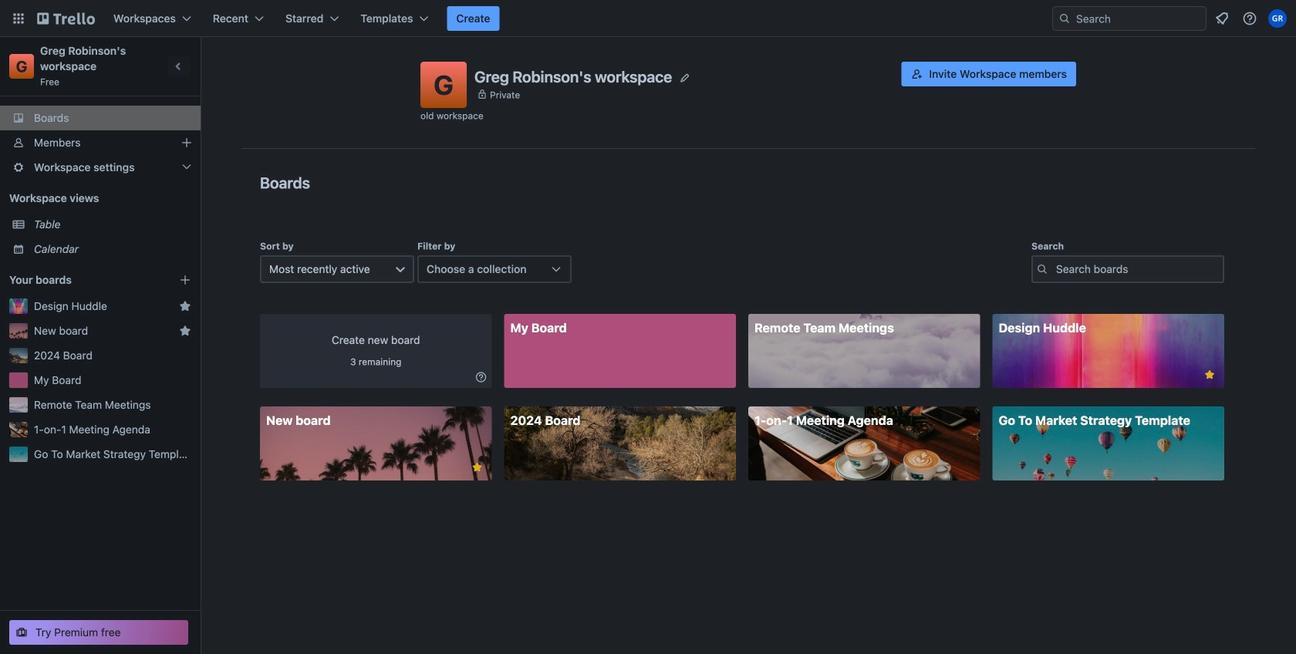 Task type: locate. For each thing, give the bounding box(es) containing it.
Search boards text field
[[1032, 255, 1225, 283]]

workspace navigation collapse icon image
[[168, 56, 190, 77]]

click to unstar this board. it will be removed from your starred list. image
[[1203, 368, 1217, 382]]

primary element
[[0, 0, 1297, 37]]

1 starred icon image from the top
[[179, 300, 191, 313]]

starred icon image
[[179, 300, 191, 313], [179, 325, 191, 337]]

0 vertical spatial starred icon image
[[179, 300, 191, 313]]

1 vertical spatial starred icon image
[[179, 325, 191, 337]]

2 starred icon image from the top
[[179, 325, 191, 337]]

add board image
[[179, 274, 191, 286]]

0 notifications image
[[1213, 9, 1232, 28]]

sm image
[[473, 370, 489, 385]]



Task type: vqa. For each thing, say whether or not it's contained in the screenshot.
'this' related to simple
no



Task type: describe. For each thing, give the bounding box(es) containing it.
back to home image
[[37, 6, 95, 31]]

open information menu image
[[1243, 11, 1258, 26]]

your boards with 7 items element
[[9, 271, 156, 289]]

greg robinson (gregrobinson96) image
[[1269, 9, 1287, 28]]

Search field
[[1053, 6, 1207, 31]]

search image
[[1059, 12, 1071, 25]]



